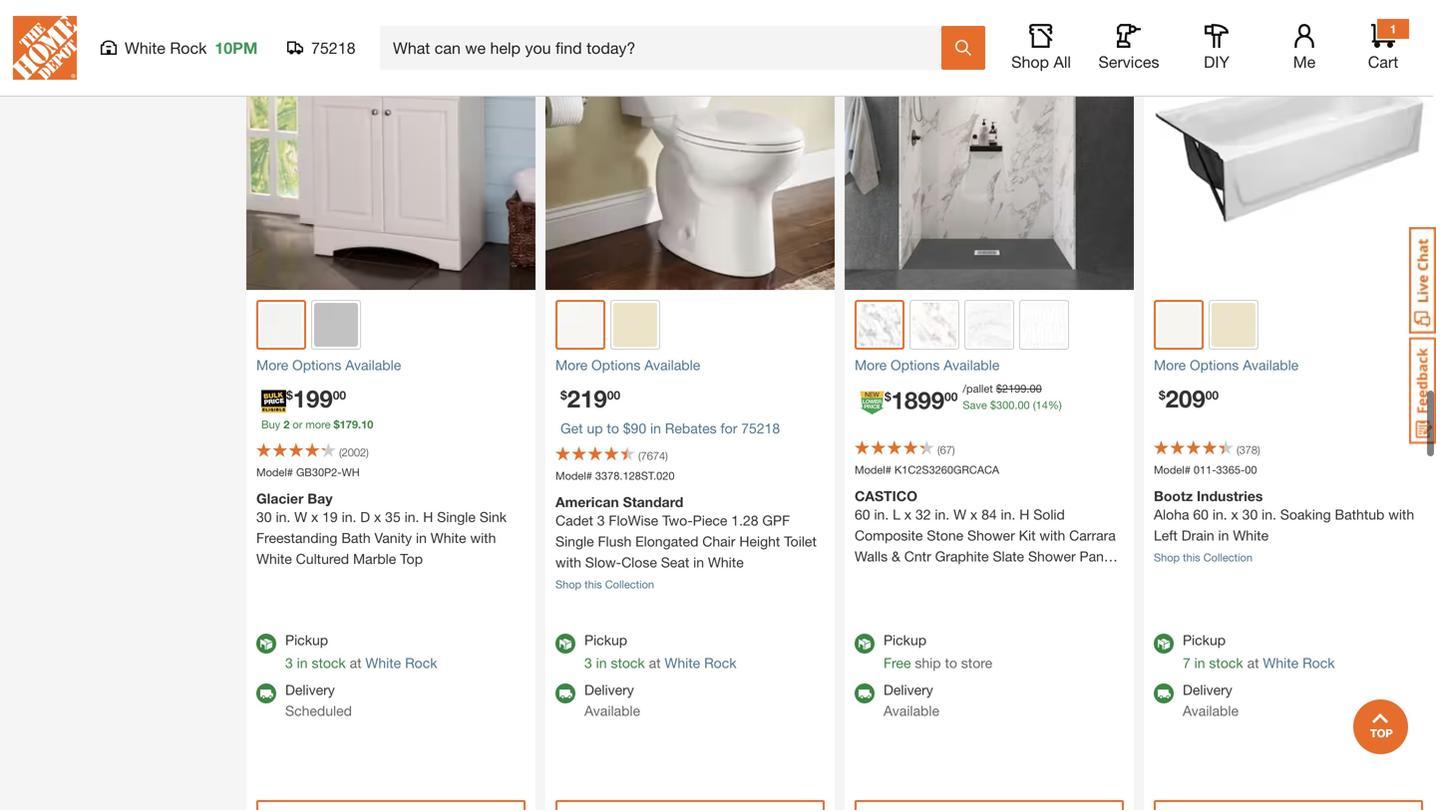 Task type: vqa. For each thing, say whether or not it's contained in the screenshot.
$ 262 00 $ 374 . 80 Save $ 112 . 80 ( 30 %)
no



Task type: describe. For each thing, give the bounding box(es) containing it.
services
[[1099, 52, 1159, 71]]

piece
[[693, 513, 727, 529]]

&
[[892, 549, 900, 565]]

2 delivery from the left
[[584, 682, 634, 699]]

/pallet $ 2199 . 00 save $ 300 . 00 ( 14 %)
[[963, 382, 1062, 412]]

$ 199 00
[[286, 384, 346, 413]]

x right d
[[374, 509, 381, 526]]

( 378 )
[[1237, 444, 1260, 457]]

more for pickup free ship to store
[[855, 357, 887, 373]]

shop all button
[[1009, 24, 1073, 72]]

shop all
[[1011, 52, 1071, 71]]

35
[[385, 509, 401, 526]]

rebates
[[665, 420, 717, 437]]

delivery available for free
[[884, 682, 939, 720]]

caramel & white / slate image
[[913, 303, 956, 347]]

slate
[[993, 549, 1024, 565]]

in. right 32
[[935, 507, 950, 523]]

up
[[587, 420, 603, 437]]

2 more options available link from the left
[[556, 355, 825, 376]]

x inside the bootz industries aloha 60 in. x 30 in. soaking bathtub with left drain in white shop this collection
[[1231, 507, 1239, 523]]

sink
[[480, 509, 507, 526]]

more for pickup 3 in stock at white rock
[[256, 357, 288, 373]]

delivery for model# gb30p2-wh
[[285, 682, 335, 699]]

slow-
[[585, 555, 621, 571]]

delivery for model# 011-3365-00
[[1183, 682, 1232, 699]]

walls
[[855, 549, 888, 565]]

2 at from the left
[[649, 655, 661, 672]]

toilet
[[784, 534, 817, 550]]

3 for delivery scheduled
[[285, 655, 293, 672]]

bootz
[[1154, 488, 1193, 505]]

options for pickup free ship to store
[[891, 357, 940, 373]]

model# 011-3365-00
[[1154, 464, 1257, 477]]

shop inside american standard cadet 3 flowise two-piece 1.28 gpf single flush elongated chair height toilet with slow-close seat in white shop this collection
[[556, 578, 582, 591]]

1.28
[[731, 513, 759, 529]]

ship
[[915, 655, 941, 672]]

available for pickup image for 3 in stock
[[556, 634, 575, 654]]

$ inside the $ 219 00
[[561, 388, 567, 402]]

2 more from the left
[[556, 357, 588, 373]]

more options available for pickup 7 in stock at white rock
[[1154, 357, 1299, 373]]

14
[[1036, 399, 1048, 412]]

with inside the bootz industries aloha 60 in. x 30 in. soaking bathtub with left drain in white shop this collection
[[1389, 507, 1414, 523]]

white inside the pickup 7 in stock at white rock
[[1263, 655, 1299, 672]]

32
[[916, 507, 931, 523]]

available shipping image for 199
[[256, 684, 276, 704]]

3 inside american standard cadet 3 flowise two-piece 1.28 gpf single flush elongated chair height toilet with slow-close seat in white shop this collection
[[597, 513, 605, 529]]

shop inside the bootz industries aloha 60 in. x 30 in. soaking bathtub with left drain in white shop this collection
[[1154, 552, 1180, 564]]

white rock link for 209
[[1263, 655, 1335, 672]]

glacier
[[256, 491, 304, 507]]

shop this collection link for close
[[556, 578, 654, 591]]

collection inside the bootz industries aloha 60 in. x 30 in. soaking bathtub with left drain in white shop this collection
[[1204, 552, 1253, 564]]

all
[[1054, 52, 1071, 71]]

179
[[340, 418, 358, 431]]

2 white rock link from the left
[[665, 655, 737, 672]]

aloha
[[1154, 507, 1189, 523]]

10
[[361, 418, 373, 431]]

in. down industries
[[1213, 507, 1227, 523]]

00 inside $ 209 00
[[1206, 388, 1219, 402]]

available shipping image for 7 in stock
[[1154, 684, 1174, 704]]

height
[[739, 534, 780, 550]]

two-
[[662, 513, 693, 529]]

more options available for pickup free ship to store
[[855, 357, 1000, 373]]

stone
[[927, 528, 964, 544]]

rock for 3 in stock's available for pickup icon
[[704, 655, 737, 672]]

00 inside $ 1899 00
[[945, 390, 958, 404]]

in inside the bootz industries aloha 60 in. x 30 in. soaking bathtub with left drain in white shop this collection
[[1218, 528, 1229, 544]]

bone image
[[613, 303, 657, 347]]

cadet 3 flowise two-piece 1.28 gpf single flush elongated chair height toilet with slow-close seat in white image
[[546, 1, 835, 290]]

sierra light & white / sand image
[[967, 303, 1011, 347]]

buy 2 or more $ 179 . 10
[[261, 418, 373, 431]]

diy
[[1204, 52, 1230, 71]]

more options available for pickup 3 in stock at white rock
[[256, 357, 401, 373]]

60 inside the bootz industries aloha 60 in. x 30 in. soaking bathtub with left drain in white shop this collection
[[1193, 507, 1209, 523]]

30 inside the bootz industries aloha 60 in. x 30 in. soaking bathtub with left drain in white shop this collection
[[1242, 507, 1258, 523]]

services button
[[1097, 24, 1161, 72]]

00 inside $ 199 00
[[333, 388, 346, 402]]

pickup 3 in stock at white rock for delivery available
[[584, 632, 737, 672]]

bath
[[341, 530, 371, 547]]

19
[[322, 509, 338, 526]]

60 in. l x 32 in. w x 84 in. h solid composite stone shower kit with carrara walls & cntr graphite slate shower pan base image
[[845, 1, 1134, 290]]

378
[[1239, 444, 1258, 457]]

011-
[[1194, 464, 1216, 477]]

the home depot logo image
[[13, 16, 77, 80]]

75218 button
[[287, 38, 356, 58]]

) down get up to $90 in  rebates for 75218
[[665, 450, 668, 463]]

( for pickup free ship to store
[[938, 444, 940, 457]]

pickup 3 in stock at white rock for delivery scheduled
[[285, 632, 437, 672]]

bathtub
[[1335, 507, 1385, 523]]

bootz industries aloha 60 in. x 30 in. soaking bathtub with left drain in white shop this collection
[[1154, 488, 1414, 564]]

219
[[567, 384, 607, 413]]

cart 1
[[1368, 22, 1399, 71]]

glacier bay 30 in. w x 19 in. d x 35 in. h single sink freestanding bath vanity in white with white cultured marble top
[[256, 491, 507, 567]]

more options available link for pickup 7 in stock at white rock
[[1154, 355, 1423, 376]]

american standard cadet 3 flowise two-piece 1.28 gpf single flush elongated chair height toilet with slow-close seat in white shop this collection
[[556, 494, 817, 591]]

in. left l
[[874, 507, 889, 523]]

get up to $90 in  rebates for 75218
[[561, 420, 780, 437]]

castico
[[855, 488, 918, 505]]

options for pickup 3 in stock at white rock
[[292, 357, 341, 373]]

gpf
[[762, 513, 790, 529]]

or
[[293, 418, 303, 431]]

2 options from the left
[[591, 357, 641, 373]]

2002
[[342, 446, 366, 459]]

pickup for model# gb30p2-wh
[[285, 632, 328, 649]]

graphite
[[935, 549, 989, 565]]

gb30p2-
[[296, 466, 342, 479]]

single inside american standard cadet 3 flowise two-piece 1.28 gpf single flush elongated chair height toilet with slow-close seat in white shop this collection
[[556, 534, 594, 550]]

) for pickup 7 in stock at white rock
[[1258, 444, 1260, 457]]

american
[[556, 494, 619, 511]]

1 horizontal spatial 75218
[[741, 420, 780, 437]]

2 white image from the left
[[560, 304, 601, 346]]

base
[[855, 569, 886, 586]]

$ inside $ 199 00
[[286, 388, 293, 402]]

white inside american standard cadet 3 flowise two-piece 1.28 gpf single flush elongated chair height toilet with slow-close seat in white shop this collection
[[708, 555, 744, 571]]

this inside the bootz industries aloha 60 in. x 30 in. soaking bathtub with left drain in white shop this collection
[[1183, 552, 1200, 564]]

diy button
[[1185, 24, 1249, 72]]

with inside castico 60 in. l x 32 in. w x 84 in. h solid composite stone shower kit with carrara walls & cntr graphite slate shower pan base
[[1040, 528, 1065, 544]]

300
[[996, 399, 1015, 412]]

1899
[[891, 386, 945, 414]]

$ 1899 00
[[885, 386, 958, 414]]

castico 60 in. l x 32 in. w x 84 in. h solid composite stone shower kit with carrara walls & cntr graphite slate shower pan base
[[855, 488, 1116, 586]]

available for pickup image
[[256, 634, 276, 654]]

3 for delivery available
[[584, 655, 592, 672]]

$ up 300
[[996, 382, 1002, 395]]

( 2002 )
[[339, 446, 369, 459]]

chair
[[702, 534, 736, 550]]

$ 219 00
[[561, 384, 620, 413]]

2 stock from the left
[[611, 655, 645, 672]]

pickup for model# 011-3365-00
[[1183, 632, 1226, 649]]

stock for buy
[[312, 655, 346, 672]]

model# 3378.128st.020
[[556, 470, 675, 483]]

/pallet
[[963, 382, 993, 395]]

67
[[940, 444, 952, 457]]

pickup 7 in stock at white rock
[[1183, 632, 1335, 672]]

cadet
[[556, 513, 593, 529]]

in inside glacier bay 30 in. w x 19 in. d x 35 in. h single sink freestanding bath vanity in white with white cultured marble top
[[416, 530, 427, 547]]

pickup for model# k1c2s3260grcaca
[[884, 632, 927, 649]]

model# gb30p2-wh
[[256, 466, 360, 479]]

d
[[360, 509, 370, 526]]

in inside american standard cadet 3 flowise two-piece 1.28 gpf single flush elongated chair height toilet with slow-close seat in white shop this collection
[[693, 555, 704, 571]]



Task type: locate. For each thing, give the bounding box(es) containing it.
30 down industries
[[1242, 507, 1258, 523]]

0 horizontal spatial shower
[[967, 528, 1015, 544]]

2 vertical spatial shop
[[556, 578, 582, 591]]

1 vertical spatial shower
[[1028, 549, 1076, 565]]

white inside the bootz industries aloha 60 in. x 30 in. soaking bathtub with left drain in white shop this collection
[[1233, 528, 1269, 544]]

4 pickup from the left
[[1183, 632, 1226, 649]]

2 horizontal spatial white rock link
[[1263, 655, 1335, 672]]

1 horizontal spatial white rock link
[[665, 655, 737, 672]]

delivery inside 'delivery scheduled'
[[285, 682, 335, 699]]

3 pickup from the left
[[884, 632, 927, 649]]

single left sink
[[437, 509, 476, 526]]

shop inside shop all button
[[1011, 52, 1049, 71]]

3 stock from the left
[[1209, 655, 1243, 672]]

1 horizontal spatial collection
[[1204, 552, 1253, 564]]

1 options from the left
[[292, 357, 341, 373]]

at inside the pickup 7 in stock at white rock
[[1247, 655, 1259, 672]]

2 60 from the left
[[1193, 507, 1209, 523]]

this inside american standard cadet 3 flowise two-piece 1.28 gpf single flush elongated chair height toilet with slow-close seat in white shop this collection
[[585, 578, 602, 591]]

) for pickup 3 in stock at white rock
[[366, 446, 369, 459]]

left
[[1154, 528, 1178, 544]]

0 vertical spatial to
[[607, 420, 619, 437]]

delivery available for 7
[[1183, 682, 1239, 720]]

me button
[[1273, 24, 1336, 72]]

2199
[[1002, 382, 1027, 395]]

1 white rock link from the left
[[365, 655, 437, 672]]

with right bathtub
[[1389, 507, 1414, 523]]

0 horizontal spatial 30
[[256, 509, 272, 526]]

more down carrara & graphite / slate image
[[855, 357, 887, 373]]

model# up glacier
[[256, 466, 293, 479]]

aloha 60 in. x 30 in. soaking bathtub with left drain in white image
[[1144, 1, 1433, 290]]

delivery
[[285, 682, 335, 699], [584, 682, 634, 699], [884, 682, 933, 699], [1183, 682, 1232, 699]]

more up 219
[[556, 357, 588, 373]]

1 vertical spatial 75218
[[741, 420, 780, 437]]

1 horizontal spatial w
[[954, 507, 966, 523]]

0 horizontal spatial at
[[350, 655, 362, 672]]

x left 84 on the right of the page
[[970, 507, 978, 523]]

options up $ 209 00
[[1190, 357, 1239, 373]]

3 more options available from the left
[[855, 357, 1000, 373]]

3 more options available link from the left
[[855, 355, 1124, 376]]

in. right 35
[[405, 509, 419, 526]]

more options available link up "rebates"
[[556, 355, 825, 376]]

) up "k1c2s3260grcaca"
[[952, 444, 955, 457]]

w up stone
[[954, 507, 966, 523]]

options up 1899
[[891, 357, 940, 373]]

with down sink
[[470, 530, 496, 547]]

2 horizontal spatial 3
[[597, 513, 605, 529]]

shop down cadet
[[556, 578, 582, 591]]

4 more options available link from the left
[[1154, 355, 1423, 376]]

0 horizontal spatial available shipping image
[[556, 684, 575, 704]]

single
[[437, 509, 476, 526], [556, 534, 594, 550]]

2 horizontal spatial delivery available
[[1183, 682, 1239, 720]]

available shipping image for 1899
[[855, 684, 875, 704]]

more
[[256, 357, 288, 373], [556, 357, 588, 373], [855, 357, 887, 373], [1154, 357, 1186, 373]]

3 at from the left
[[1247, 655, 1259, 672]]

free
[[884, 655, 911, 672]]

0 horizontal spatial this
[[585, 578, 602, 591]]

0 vertical spatial collection
[[1204, 552, 1253, 564]]

w inside castico 60 in. l x 32 in. w x 84 in. h solid composite stone shower kit with carrara walls & cntr graphite slate shower pan base
[[954, 507, 966, 523]]

75218 right for
[[741, 420, 780, 437]]

available for pickup image for 7 in stock
[[1154, 634, 1174, 654]]

What can we help you find today? search field
[[393, 27, 941, 69]]

stock inside the pickup 7 in stock at white rock
[[1209, 655, 1243, 672]]

white image
[[260, 304, 302, 346], [560, 304, 601, 346], [1158, 304, 1200, 346]]

75218 right 10pm
[[311, 38, 356, 57]]

bay
[[307, 491, 333, 507]]

2 available shipping image from the left
[[1154, 684, 1174, 704]]

wh
[[342, 466, 360, 479]]

3 white image from the left
[[1158, 304, 1200, 346]]

0 horizontal spatial white image
[[260, 304, 302, 346]]

( for pickup 7 in stock at white rock
[[1237, 444, 1239, 457]]

at for 209
[[1247, 655, 1259, 672]]

h inside castico 60 in. l x 32 in. w x 84 in. h solid composite stone shower kit with carrara walls & cntr graphite slate shower pan base
[[1020, 507, 1030, 523]]

0 vertical spatial 75218
[[311, 38, 356, 57]]

1 horizontal spatial available for pickup image
[[855, 634, 875, 654]]

1 horizontal spatial to
[[945, 655, 957, 672]]

1 horizontal spatial 30
[[1242, 507, 1258, 523]]

shop down 'left'
[[1154, 552, 1180, 564]]

199
[[293, 384, 333, 413]]

pickup down "slow-" at the left of page
[[584, 632, 627, 649]]

1 horizontal spatial this
[[1183, 552, 1200, 564]]

with inside glacier bay 30 in. w x 19 in. d x 35 in. h single sink freestanding bath vanity in white with white cultured marble top
[[470, 530, 496, 547]]

60 down the castico
[[855, 507, 870, 523]]

3 more from the left
[[855, 357, 887, 373]]

$ up get
[[561, 388, 567, 402]]

more up $ 199 00
[[256, 357, 288, 373]]

pickup up 7
[[1183, 632, 1226, 649]]

white rock link for buy
[[365, 655, 437, 672]]

this
[[1183, 552, 1200, 564], [585, 578, 602, 591]]

to right ship at the right bottom
[[945, 655, 957, 672]]

3 options from the left
[[891, 357, 940, 373]]

x left 19
[[311, 509, 318, 526]]

vanity
[[375, 530, 412, 547]]

3 delivery from the left
[[884, 682, 933, 699]]

30 down glacier
[[256, 509, 272, 526]]

more options available link for pickup free ship to store
[[855, 355, 1124, 376]]

more options available up $ 1899 00
[[855, 357, 1000, 373]]

h right 35
[[423, 509, 433, 526]]

carrara & graphite / slate image
[[859, 304, 901, 346]]

collection down close
[[605, 578, 654, 591]]

model# up bootz
[[1154, 464, 1191, 477]]

available
[[345, 357, 401, 373], [645, 357, 700, 373], [944, 357, 1000, 373], [1243, 357, 1299, 373], [584, 703, 640, 720], [884, 703, 939, 720], [1183, 703, 1239, 720]]

0 horizontal spatial single
[[437, 509, 476, 526]]

options up the $ 219 00
[[591, 357, 641, 373]]

1 horizontal spatial white image
[[560, 304, 601, 346]]

k1c2s3260grcaca
[[895, 464, 999, 477]]

) down 10 on the left of page
[[366, 446, 369, 459]]

for
[[721, 420, 737, 437]]

save
[[963, 399, 987, 412]]

2 pickup from the left
[[584, 632, 627, 649]]

pickup inside pickup free ship to store
[[884, 632, 927, 649]]

pickup right available for pickup image
[[285, 632, 328, 649]]

x
[[904, 507, 912, 523], [970, 507, 978, 523], [1231, 507, 1239, 523], [311, 509, 318, 526], [374, 509, 381, 526]]

0 horizontal spatial 3
[[285, 655, 293, 672]]

0 horizontal spatial .
[[358, 418, 361, 431]]

$ 209 00
[[1159, 384, 1219, 413]]

more options available link down bone icon
[[1154, 355, 1423, 376]]

h up kit
[[1020, 507, 1030, 523]]

2 delivery available from the left
[[884, 682, 939, 720]]

model# k1c2s3260grcaca
[[855, 464, 999, 477]]

$
[[996, 382, 1002, 395], [286, 388, 293, 402], [561, 388, 567, 402], [1159, 388, 1166, 402], [885, 390, 891, 404], [990, 399, 996, 412], [334, 418, 340, 431]]

white image left bone icon
[[1158, 304, 1200, 346]]

1 vertical spatial single
[[556, 534, 594, 550]]

1 horizontal spatial available shipping image
[[1154, 684, 1174, 704]]

available for pickup image for free
[[855, 634, 875, 654]]

single inside glacier bay 30 in. w x 19 in. d x 35 in. h single sink freestanding bath vanity in white with white cultured marble top
[[437, 509, 476, 526]]

more options available down bone image
[[556, 357, 700, 373]]

( up 3378.128st.020 at the left bottom
[[638, 450, 641, 463]]

top
[[400, 551, 423, 567]]

( left %)
[[1033, 399, 1036, 412]]

1 60 from the left
[[855, 507, 870, 523]]

1 delivery from the left
[[285, 682, 335, 699]]

shower down kit
[[1028, 549, 1076, 565]]

( up "k1c2s3260grcaca"
[[938, 444, 940, 457]]

$ up model# 011-3365-00
[[1159, 388, 1166, 402]]

kit
[[1019, 528, 1036, 544]]

model# for pickup 7 in stock at white rock
[[1154, 464, 1191, 477]]

more options available link up the /pallet
[[855, 355, 1124, 376]]

white rock link
[[365, 655, 437, 672], [665, 655, 737, 672], [1263, 655, 1335, 672]]

x down industries
[[1231, 507, 1239, 523]]

available shipping image
[[556, 684, 575, 704], [1154, 684, 1174, 704]]

rock inside the pickup 7 in stock at white rock
[[1303, 655, 1335, 672]]

2 vertical spatial .
[[358, 418, 361, 431]]

model# for pickup free ship to store
[[855, 464, 892, 477]]

get
[[561, 420, 583, 437]]

h inside glacier bay 30 in. w x 19 in. d x 35 in. h single sink freestanding bath vanity in white with white cultured marble top
[[423, 509, 433, 526]]

rock for available for pickup image
[[405, 655, 437, 672]]

3365-
[[1216, 464, 1245, 477]]

freestanding
[[256, 530, 338, 547]]

single down cadet
[[556, 534, 594, 550]]

0 vertical spatial single
[[437, 509, 476, 526]]

live chat image
[[1409, 227, 1436, 334]]

( up 3365-
[[1237, 444, 1239, 457]]

model#
[[855, 464, 892, 477], [1154, 464, 1191, 477], [256, 466, 293, 479], [556, 470, 592, 483]]

7674
[[641, 450, 665, 463]]

60 up drain
[[1193, 507, 1209, 523]]

1 horizontal spatial at
[[649, 655, 661, 672]]

solid
[[1033, 507, 1065, 523]]

white image left 'pearl gray' image
[[260, 304, 302, 346]]

0 horizontal spatial shop
[[556, 578, 582, 591]]

more for pickup 7 in stock at white rock
[[1154, 357, 1186, 373]]

( inside /pallet $ 2199 . 00 save $ 300 . 00 ( 14 %)
[[1033, 399, 1036, 412]]

2 more options available from the left
[[556, 357, 700, 373]]

2 horizontal spatial .
[[1027, 382, 1030, 395]]

30 inside glacier bay 30 in. w x 19 in. d x 35 in. h single sink freestanding bath vanity in white with white cultured marble top
[[256, 509, 272, 526]]

shop this collection link for collection
[[1154, 552, 1253, 564]]

industries
[[1197, 488, 1263, 505]]

1 vertical spatial this
[[585, 578, 602, 591]]

1 horizontal spatial shop
[[1011, 52, 1049, 71]]

2 horizontal spatial stock
[[1209, 655, 1243, 672]]

7
[[1183, 655, 1191, 672]]

1 horizontal spatial shop this collection link
[[1154, 552, 1253, 564]]

in. right 84 on the right of the page
[[1001, 507, 1016, 523]]

carrara
[[1069, 528, 1116, 544]]

options
[[292, 357, 341, 373], [591, 357, 641, 373], [891, 357, 940, 373], [1190, 357, 1239, 373]]

cultured
[[296, 551, 349, 567]]

$ right save on the right of page
[[990, 399, 996, 412]]

4 options from the left
[[1190, 357, 1239, 373]]

00
[[1030, 382, 1042, 395], [333, 388, 346, 402], [607, 388, 620, 402], [1206, 388, 1219, 402], [945, 390, 958, 404], [1018, 399, 1030, 412], [1245, 464, 1257, 477]]

(
[[1033, 399, 1036, 412], [938, 444, 940, 457], [1237, 444, 1239, 457], [339, 446, 342, 459], [638, 450, 641, 463]]

1 available shipping image from the left
[[256, 684, 276, 704]]

( for pickup 3 in stock at white rock
[[339, 446, 342, 459]]

bone image
[[1212, 303, 1256, 347]]

84
[[981, 507, 997, 523]]

( up wh
[[339, 446, 342, 459]]

) for pickup free ship to store
[[952, 444, 955, 457]]

available shipping image
[[256, 684, 276, 704], [855, 684, 875, 704]]

$ down carrara & graphite / slate image
[[885, 390, 891, 404]]

1 horizontal spatial 60
[[1193, 507, 1209, 523]]

0 horizontal spatial h
[[423, 509, 433, 526]]

collection inside american standard cadet 3 flowise two-piece 1.28 gpf single flush elongated chair height toilet with slow-close seat in white shop this collection
[[605, 578, 654, 591]]

3 available for pickup image from the left
[[1154, 634, 1174, 654]]

$ right more on the left bottom
[[334, 418, 340, 431]]

to inside pickup free ship to store
[[945, 655, 957, 672]]

2 available for pickup image from the left
[[855, 634, 875, 654]]

1 more from the left
[[256, 357, 288, 373]]

in inside the pickup 7 in stock at white rock
[[1194, 655, 1205, 672]]

0 vertical spatial .
[[1027, 382, 1030, 395]]

delivery scheduled
[[285, 682, 352, 720]]

1 horizontal spatial pickup 3 in stock at white rock
[[584, 632, 737, 672]]

model# up the castico
[[855, 464, 892, 477]]

1 pickup 3 in stock at white rock from the left
[[285, 632, 437, 672]]

options for pickup 7 in stock at white rock
[[1190, 357, 1239, 373]]

x right l
[[904, 507, 912, 523]]

delivery available for 3
[[584, 682, 640, 720]]

2 horizontal spatial available for pickup image
[[1154, 634, 1174, 654]]

w up freestanding
[[294, 509, 307, 526]]

0 vertical spatial shop this collection link
[[1154, 552, 1253, 564]]

1
[[1390, 22, 1397, 36]]

1 horizontal spatial delivery available
[[884, 682, 939, 720]]

pickup inside the pickup 7 in stock at white rock
[[1183, 632, 1226, 649]]

2 available shipping image from the left
[[855, 684, 875, 704]]

with inside american standard cadet 3 flowise two-piece 1.28 gpf single flush elongated chair height toilet with slow-close seat in white shop this collection
[[556, 555, 581, 571]]

delivery available
[[584, 682, 640, 720], [884, 682, 939, 720], [1183, 682, 1239, 720]]

1 horizontal spatial 3
[[584, 655, 592, 672]]

feedback link image
[[1409, 337, 1436, 445]]

2 horizontal spatial at
[[1247, 655, 1259, 672]]

more options available link
[[256, 355, 526, 376], [556, 355, 825, 376], [855, 355, 1124, 376], [1154, 355, 1423, 376]]

1 vertical spatial collection
[[605, 578, 654, 591]]

more up 209
[[1154, 357, 1186, 373]]

with
[[1389, 507, 1414, 523], [1040, 528, 1065, 544], [470, 530, 496, 547], [556, 555, 581, 571]]

rock for 7 in stock available for pickup icon
[[1303, 655, 1335, 672]]

0 horizontal spatial shop this collection link
[[556, 578, 654, 591]]

1 pickup from the left
[[285, 632, 328, 649]]

white image for buy
[[260, 304, 302, 346]]

in. left 'soaking'
[[1262, 507, 1277, 523]]

scheduled
[[285, 703, 352, 720]]

1 vertical spatial to
[[945, 655, 957, 672]]

1 horizontal spatial h
[[1020, 507, 1030, 523]]

0 horizontal spatial available shipping image
[[256, 684, 276, 704]]

0 horizontal spatial pickup 3 in stock at white rock
[[285, 632, 437, 672]]

1 available for pickup image from the left
[[556, 634, 575, 654]]

4 more from the left
[[1154, 357, 1186, 373]]

shower
[[967, 528, 1015, 544], [1028, 549, 1076, 565]]

to right up
[[607, 420, 619, 437]]

white image for 209
[[1158, 304, 1200, 346]]

available for pickup image
[[556, 634, 575, 654], [855, 634, 875, 654], [1154, 634, 1174, 654]]

pickup 3 in stock at white rock up 'delivery scheduled'
[[285, 632, 437, 672]]

0 horizontal spatial w
[[294, 509, 307, 526]]

more options available link up 10 on the left of page
[[256, 355, 526, 376]]

0 vertical spatial shower
[[967, 528, 1015, 544]]

0 horizontal spatial delivery available
[[584, 682, 640, 720]]

more
[[306, 418, 331, 431]]

pickup 3 in stock at white rock down the seat
[[584, 632, 737, 672]]

$90
[[623, 420, 646, 437]]

standard
[[623, 494, 684, 511]]

2 pickup 3 in stock at white rock from the left
[[584, 632, 737, 672]]

in. down glacier
[[276, 509, 290, 526]]

collection down drain
[[1204, 552, 1253, 564]]

h
[[1020, 507, 1030, 523], [423, 509, 433, 526]]

3 delivery available from the left
[[1183, 682, 1239, 720]]

stock for 209
[[1209, 655, 1243, 672]]

composite
[[855, 528, 923, 544]]

pickup up free
[[884, 632, 927, 649]]

available shipping image for 3 in stock
[[556, 684, 575, 704]]

elongated
[[635, 534, 699, 550]]

options up $ 199 00
[[292, 357, 341, 373]]

1 vertical spatial shop
[[1154, 552, 1180, 564]]

shop this collection link
[[1154, 552, 1253, 564], [556, 578, 654, 591]]

gray picket & graphite / sand image
[[1022, 303, 1066, 347]]

1 stock from the left
[[312, 655, 346, 672]]

drain
[[1182, 528, 1214, 544]]

3 white rock link from the left
[[1263, 655, 1335, 672]]

collection
[[1204, 552, 1253, 564], [605, 578, 654, 591]]

1 available shipping image from the left
[[556, 684, 575, 704]]

in. left d
[[342, 509, 356, 526]]

shop this collection link down drain
[[1154, 552, 1253, 564]]

0 vertical spatial this
[[1183, 552, 1200, 564]]

more options available down bone icon
[[1154, 357, 1299, 373]]

3
[[597, 513, 605, 529], [285, 655, 293, 672], [584, 655, 592, 672]]

shower down 84 on the right of the page
[[967, 528, 1015, 544]]

1 vertical spatial .
[[1015, 399, 1018, 412]]

1 at from the left
[[350, 655, 362, 672]]

pearl gray image
[[314, 303, 358, 347]]

1 horizontal spatial stock
[[611, 655, 645, 672]]

1 delivery available from the left
[[584, 682, 640, 720]]

w inside glacier bay 30 in. w x 19 in. d x 35 in. h single sink freestanding bath vanity in white with white cultured marble top
[[294, 509, 307, 526]]

( 67 )
[[938, 444, 955, 457]]

1 horizontal spatial shower
[[1028, 549, 1076, 565]]

marble
[[353, 551, 396, 567]]

00 inside the $ 219 00
[[607, 388, 620, 402]]

75218 inside button
[[311, 38, 356, 57]]

cntr
[[904, 549, 931, 565]]

delivery for model# k1c2s3260grcaca
[[884, 682, 933, 699]]

60 inside castico 60 in. l x 32 in. w x 84 in. h solid composite stone shower kit with carrara walls & cntr graphite slate shower pan base
[[855, 507, 870, 523]]

0 horizontal spatial white rock link
[[365, 655, 437, 672]]

1 more options available from the left
[[256, 357, 401, 373]]

0 horizontal spatial 75218
[[311, 38, 356, 57]]

) up industries
[[1258, 444, 1260, 457]]

0 horizontal spatial collection
[[605, 578, 654, 591]]

1 vertical spatial shop this collection link
[[556, 578, 654, 591]]

2 horizontal spatial shop
[[1154, 552, 1180, 564]]

2
[[283, 418, 290, 431]]

more options available up $ 199 00
[[256, 357, 401, 373]]

10pm
[[215, 38, 258, 57]]

4 more options available from the left
[[1154, 357, 1299, 373]]

shop left all
[[1011, 52, 1049, 71]]

at for buy
[[350, 655, 362, 672]]

$ up 2
[[286, 388, 293, 402]]

pickup 3 in stock at white rock
[[285, 632, 437, 672], [584, 632, 737, 672]]

1 white image from the left
[[260, 304, 302, 346]]

white
[[125, 38, 165, 57], [1233, 528, 1269, 544], [431, 530, 466, 547], [256, 551, 292, 567], [708, 555, 744, 571], [365, 655, 401, 672], [665, 655, 700, 672], [1263, 655, 1299, 672]]

4 delivery from the left
[[1183, 682, 1232, 699]]

0 horizontal spatial to
[[607, 420, 619, 437]]

$ inside $ 1899 00
[[885, 390, 891, 404]]

white rock 10pm
[[125, 38, 258, 57]]

1 horizontal spatial available shipping image
[[855, 684, 875, 704]]

close
[[621, 555, 657, 571]]

more options available link for pickup 3 in stock at white rock
[[256, 355, 526, 376]]

1 horizontal spatial .
[[1015, 399, 1018, 412]]

0 horizontal spatial stock
[[312, 655, 346, 672]]

1 more options available link from the left
[[256, 355, 526, 376]]

more options available
[[256, 357, 401, 373], [556, 357, 700, 373], [855, 357, 1000, 373], [1154, 357, 1299, 373]]

0 vertical spatial shop
[[1011, 52, 1049, 71]]

this down "slow-" at the left of page
[[585, 578, 602, 591]]

model# up american
[[556, 470, 592, 483]]

this down drain
[[1183, 552, 1200, 564]]

flush
[[598, 534, 632, 550]]

buy
[[261, 418, 280, 431]]

$ inside $ 209 00
[[1159, 388, 1166, 402]]

1 horizontal spatial single
[[556, 534, 594, 550]]

pickup free ship to store
[[884, 632, 993, 672]]

0 horizontal spatial available for pickup image
[[556, 634, 575, 654]]

soaking
[[1280, 507, 1331, 523]]

to
[[607, 420, 619, 437], [945, 655, 957, 672]]

model# for pickup 3 in stock at white rock
[[256, 466, 293, 479]]

0 horizontal spatial 60
[[855, 507, 870, 523]]

30 in. w x 19 in. d x 35 in. h single sink freestanding bath vanity in white with white cultured marble top image
[[246, 1, 536, 290]]

pan
[[1080, 549, 1104, 565]]

2 horizontal spatial white image
[[1158, 304, 1200, 346]]

with down the solid
[[1040, 528, 1065, 544]]

with left "slow-" at the left of page
[[556, 555, 581, 571]]

shop this collection link down "slow-" at the left of page
[[556, 578, 654, 591]]

white image left bone image
[[560, 304, 601, 346]]



